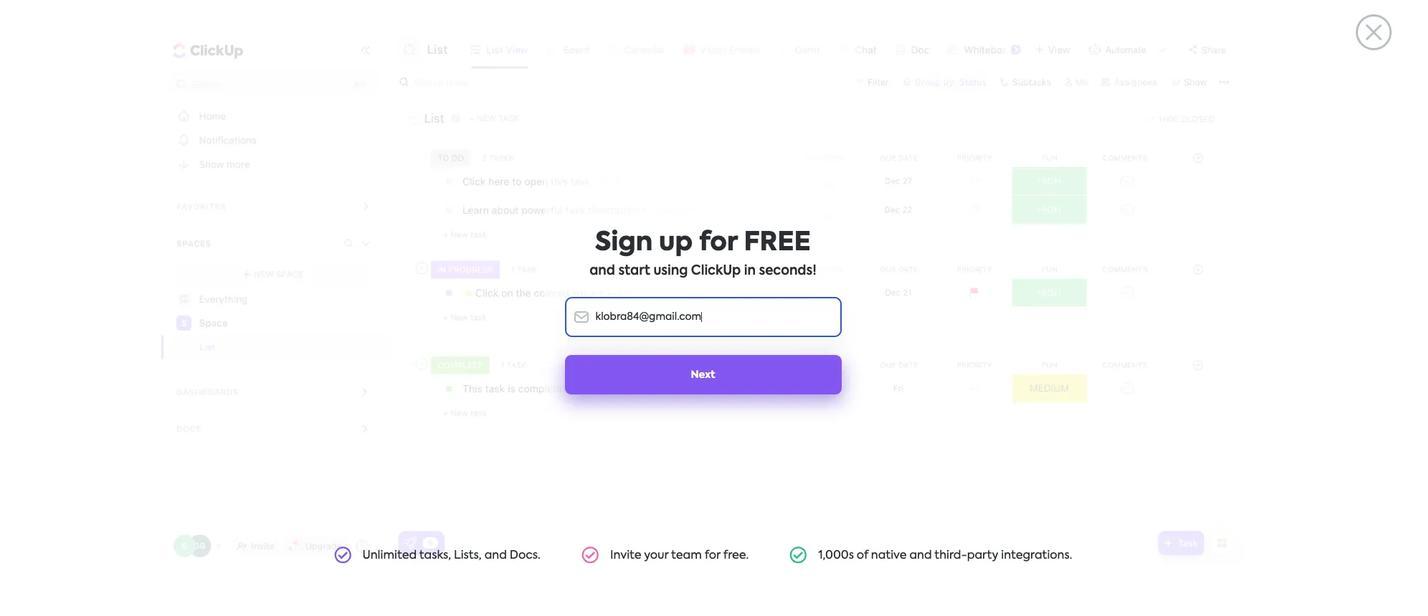 Task type: vqa. For each thing, say whether or not it's contained in the screenshot.
start
yes



Task type: describe. For each thing, give the bounding box(es) containing it.
1 horizontal spatial and
[[590, 264, 615, 277]]

third-
[[935, 549, 967, 561]]

native
[[871, 549, 907, 561]]

Enter your work email email field
[[565, 297, 842, 337]]

1,000s of native and third-party integrations.
[[819, 549, 1073, 561]]

1,000s
[[819, 549, 854, 561]]

invite your team for free.
[[610, 549, 749, 561]]

up
[[659, 230, 693, 256]]

unlimited tasks, lists, and docs.
[[363, 549, 541, 561]]

and for 1,000s of native and third-party integrations.
[[910, 549, 932, 561]]

for inside list
[[705, 549, 721, 561]]

and for unlimited tasks, lists, and docs.
[[485, 549, 507, 561]]

integrations.
[[1002, 549, 1073, 561]]

sign up for free dialog
[[0, 0, 1407, 596]]

sign
[[595, 230, 653, 256]]

next
[[691, 370, 715, 380]]

tasks,
[[419, 549, 451, 561]]

next button
[[565, 355, 842, 394]]

in
[[744, 264, 756, 277]]

free.
[[724, 549, 749, 561]]



Task type: locate. For each thing, give the bounding box(es) containing it.
seconds!
[[759, 264, 817, 277]]

of
[[857, 549, 869, 561]]

list containing unlimited tasks, lists, and docs.
[[323, 535, 1084, 575]]

and right lists,
[[485, 549, 507, 561]]

lists,
[[454, 549, 482, 561]]

and
[[590, 264, 615, 277], [485, 549, 507, 561], [910, 549, 932, 561]]

list inside sign up for free dialog
[[323, 535, 1084, 575]]

0 vertical spatial for
[[699, 230, 738, 256]]

party
[[967, 549, 999, 561]]

your
[[644, 549, 669, 561]]

invite
[[610, 549, 642, 561]]

for left free.
[[705, 549, 721, 561]]

for up clickup
[[699, 230, 738, 256]]

free
[[744, 230, 811, 256]]

0 horizontal spatial and
[[485, 549, 507, 561]]

unlimited
[[363, 549, 417, 561]]

2 horizontal spatial and
[[910, 549, 932, 561]]

1 vertical spatial for
[[705, 549, 721, 561]]

sign up for free
[[595, 230, 811, 256]]

docs.
[[510, 549, 541, 561]]

team
[[671, 549, 702, 561]]

and start using clickup in seconds!
[[590, 264, 817, 277]]

and left third-
[[910, 549, 932, 561]]

clickup
[[691, 264, 741, 277]]

start
[[619, 264, 651, 277]]

list
[[323, 535, 1084, 575]]

using
[[654, 264, 688, 277]]

for
[[699, 230, 738, 256], [705, 549, 721, 561]]

and left start
[[590, 264, 615, 277]]



